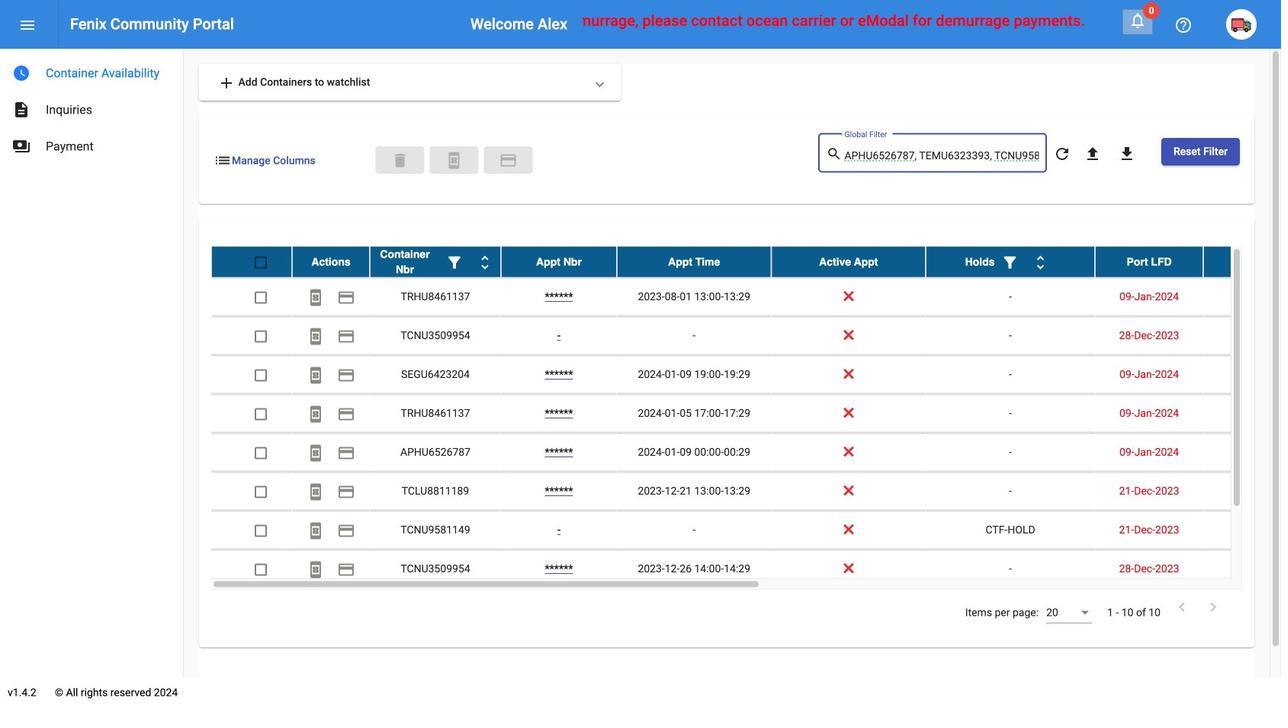 Task type: locate. For each thing, give the bounding box(es) containing it.
9 row from the top
[[211, 550, 1281, 589]]

7 column header from the left
[[1095, 247, 1204, 277]]

Global Watchlist Filter field
[[845, 150, 1039, 162]]

no color image
[[18, 16, 37, 34], [1175, 16, 1193, 34], [12, 64, 31, 82], [12, 101, 31, 119], [1084, 145, 1102, 163], [826, 145, 845, 164], [445, 151, 463, 170], [1032, 253, 1050, 272], [307, 289, 325, 307], [307, 327, 325, 346], [337, 327, 355, 346], [337, 366, 355, 385], [307, 405, 325, 424], [307, 483, 325, 501], [307, 522, 325, 540], [307, 561, 325, 579], [1204, 598, 1223, 617]]

4 column header from the left
[[617, 247, 771, 277]]

2 cell from the top
[[1204, 317, 1281, 355]]

5 cell from the top
[[1204, 434, 1281, 472]]

row
[[211, 247, 1281, 278], [211, 278, 1281, 317], [211, 317, 1281, 356], [211, 356, 1281, 395], [211, 395, 1281, 434], [211, 434, 1281, 473], [211, 473, 1281, 511], [211, 511, 1281, 550], [211, 550, 1281, 589]]

cell
[[1204, 278, 1281, 316], [1204, 317, 1281, 355], [1204, 356, 1281, 394], [1204, 395, 1281, 433], [1204, 434, 1281, 472], [1204, 473, 1281, 511], [1204, 511, 1281, 550], [1204, 550, 1281, 588]]

navigation
[[0, 49, 183, 165]]

cell for seventh row from the top of the page
[[1204, 473, 1281, 511]]

7 row from the top
[[211, 473, 1281, 511]]

2 row from the top
[[211, 278, 1281, 317]]

3 cell from the top
[[1204, 356, 1281, 394]]

no color image
[[1129, 11, 1147, 30], [217, 74, 236, 92], [12, 137, 31, 156], [1053, 145, 1071, 163], [1118, 145, 1136, 163], [214, 151, 232, 170], [499, 151, 517, 170], [445, 253, 464, 272], [476, 253, 494, 272], [1001, 253, 1019, 272], [337, 289, 355, 307], [307, 366, 325, 385], [337, 405, 355, 424], [307, 444, 325, 462], [337, 444, 355, 462], [337, 483, 355, 501], [337, 522, 355, 540], [337, 561, 355, 579], [1173, 598, 1191, 617]]

5 row from the top
[[211, 395, 1281, 434]]

1 cell from the top
[[1204, 278, 1281, 316]]

4 row from the top
[[211, 356, 1281, 395]]

7 cell from the top
[[1204, 511, 1281, 550]]

1 column header from the left
[[292, 247, 370, 277]]

8 row from the top
[[211, 511, 1281, 550]]

8 cell from the top
[[1204, 550, 1281, 588]]

4 cell from the top
[[1204, 395, 1281, 433]]

cell for 3rd row
[[1204, 317, 1281, 355]]

column header
[[292, 247, 370, 277], [370, 247, 501, 277], [501, 247, 617, 277], [617, 247, 771, 277], [771, 247, 926, 277], [926, 247, 1095, 277], [1095, 247, 1204, 277], [1204, 247, 1281, 277]]

6 cell from the top
[[1204, 473, 1281, 511]]

grid
[[211, 247, 1281, 590]]



Task type: describe. For each thing, give the bounding box(es) containing it.
cell for 9th row
[[1204, 550, 1281, 588]]

cell for fifth row from the top of the page
[[1204, 395, 1281, 433]]

6 column header from the left
[[926, 247, 1095, 277]]

2 column header from the left
[[370, 247, 501, 277]]

cell for 2nd row from the bottom of the page
[[1204, 511, 1281, 550]]

5 column header from the left
[[771, 247, 926, 277]]

6 row from the top
[[211, 434, 1281, 473]]

delete image
[[391, 151, 409, 170]]

1 row from the top
[[211, 247, 1281, 278]]

cell for 4th row from the bottom of the page
[[1204, 434, 1281, 472]]

cell for fourth row
[[1204, 356, 1281, 394]]

cell for eighth row from the bottom
[[1204, 278, 1281, 316]]

8 column header from the left
[[1204, 247, 1281, 277]]

3 row from the top
[[211, 317, 1281, 356]]

3 column header from the left
[[501, 247, 617, 277]]



Task type: vqa. For each thing, say whether or not it's contained in the screenshot.
column header
yes



